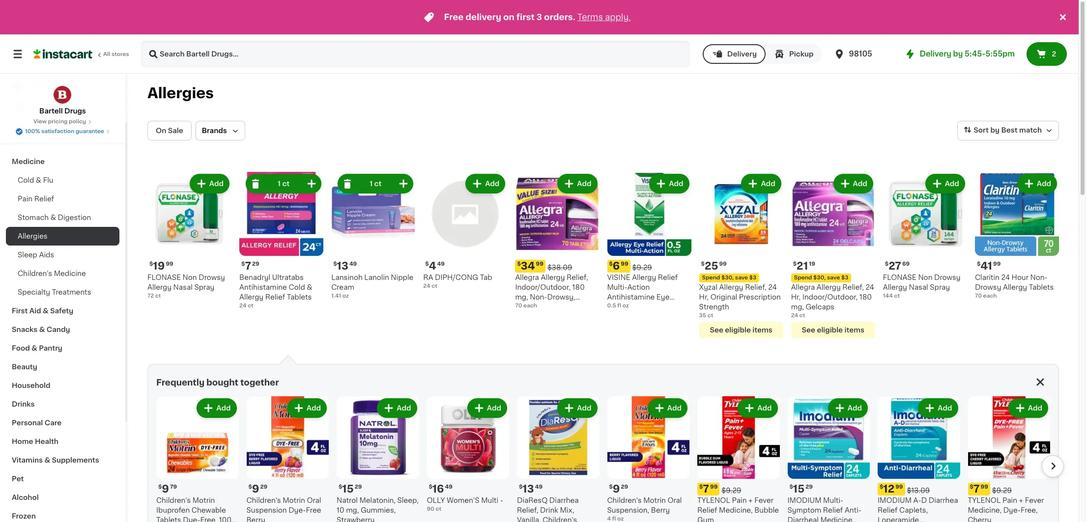 Task type: vqa. For each thing, say whether or not it's contained in the screenshot.


Task type: locate. For each thing, give the bounding box(es) containing it.
save for 25
[[735, 275, 748, 281]]

99 up tylenol pain + fever relief medicine, bubble gum
[[710, 485, 718, 490]]

antihistamine down action
[[607, 294, 655, 301]]

$ 16 49
[[429, 484, 453, 494]]

1 horizontal spatial diarrhea
[[929, 497, 958, 504]]

1 $ 9 29 from the left
[[249, 484, 267, 494]]

drowsy inside claritin 24 hour non- drowsy allergy tablets 70 each
[[975, 284, 1002, 291]]

diaresq diarrhea relief, drink mix, vanilla, children's
[[517, 497, 579, 523]]

0 vertical spatial free,
[[1021, 507, 1038, 514]]

motrin for suspension
[[283, 497, 305, 504]]

delivery
[[920, 50, 952, 58], [727, 51, 757, 58]]

29 up benadryl
[[252, 262, 259, 267]]

2 9 from the left
[[252, 484, 259, 494]]

0 vertical spatial 13
[[337, 261, 348, 271]]

180 left '144'
[[860, 294, 872, 301]]

0 horizontal spatial $ 7 99
[[700, 484, 718, 494]]

see eligible items for 21
[[802, 327, 865, 334]]

2 + from the left
[[1019, 497, 1024, 504]]

2 medicine, from the left
[[968, 507, 1002, 514]]

2 hr, from the left
[[791, 294, 801, 301]]

1 vertical spatial free,
[[200, 517, 217, 523]]

1 vertical spatial $ 13 49
[[519, 484, 543, 494]]

98105 button
[[834, 40, 893, 68]]

0 vertical spatial free
[[444, 13, 464, 21]]

drowsy inside flonase non drowsy allergy nasal spray 144 ct
[[935, 274, 961, 281]]

relief, for xyzal allergy relief, 24 hr, original prescription strength 35 ct
[[745, 284, 767, 291]]

0 horizontal spatial medicine
[[12, 158, 45, 165]]

1 eligible from the left
[[725, 327, 751, 334]]

99 up flonase non drowsy allergy nasal spray 72 ct
[[166, 262, 173, 267]]

together
[[240, 379, 279, 387]]

bartell drugs
[[39, 108, 86, 115]]

1 horizontal spatial 15
[[793, 484, 805, 494]]

see for 21
[[802, 327, 816, 334]]

2 oral from the left
[[668, 497, 682, 504]]

spend $30, save $3 down $ 25 99
[[702, 275, 757, 281]]

allergy down $38.09
[[541, 274, 565, 281]]

41
[[981, 261, 993, 271]]

1 right the remove benadryl ultratabs antihistamine cold & allergy relief tablets icon
[[278, 180, 281, 187]]

1 hr, from the left
[[699, 294, 709, 301]]

29 for benadryl ultratabs antihistamine cold & allergy relief tablets
[[252, 262, 259, 267]]

see eligible items for 25
[[710, 327, 773, 334]]

natrol melatonin, sleep, 10 mg, gummies, strawberry
[[337, 497, 419, 523]]

$ 13 49 up diaresq
[[519, 484, 543, 494]]

15 up natrol
[[342, 484, 354, 494]]

99 inside $ 34 99
[[536, 262, 544, 267]]

2 horizontal spatial motrin
[[644, 497, 666, 504]]

2 motrin from the left
[[283, 497, 305, 504]]

d
[[922, 497, 927, 504]]

spend for 21
[[794, 275, 812, 281]]

frequently bought together
[[156, 379, 279, 387]]

flonase inside flonase non drowsy allergy nasal spray 72 ct
[[147, 274, 181, 281]]

+ for dye-
[[1019, 497, 1024, 504]]

1 horizontal spatial tablets
[[287, 294, 312, 301]]

see down gelcaps
[[802, 327, 816, 334]]

hr, for 21
[[791, 294, 801, 301]]

2 1 ct from the left
[[370, 180, 382, 187]]

1 horizontal spatial each
[[983, 294, 997, 299]]

lists
[[28, 123, 44, 130]]

0 horizontal spatial mg,
[[346, 507, 359, 514]]

vanilla,
[[517, 517, 541, 523]]

tab
[[480, 274, 492, 281]]

motrin
[[193, 497, 215, 504], [283, 497, 305, 504], [644, 497, 666, 504]]

0 vertical spatial antihistamine
[[239, 284, 287, 291]]

$ 15 29 up natrol
[[339, 484, 362, 494]]

1 horizontal spatial free
[[444, 13, 464, 21]]

& left flu
[[36, 177, 41, 184]]

0 vertical spatial mg,
[[515, 294, 528, 301]]

delivery inside delivery by 5:45-5:55pm link
[[920, 50, 952, 58]]

1 horizontal spatial see
[[802, 327, 816, 334]]

sleep,
[[397, 497, 419, 504]]

1 horizontal spatial cold
[[289, 284, 305, 291]]

cherry
[[968, 517, 992, 523]]

1 vertical spatial free
[[306, 507, 321, 514]]

motrin up suspension,
[[644, 497, 666, 504]]

allegra down 34 at the left of page
[[515, 274, 539, 281]]

allergies up sale
[[147, 86, 214, 100]]

relief down '12'
[[878, 507, 898, 514]]

save for 21
[[827, 275, 840, 281]]

0 horizontal spatial fl
[[612, 516, 616, 522]]

2 15 from the left
[[793, 484, 805, 494]]

& inside 'link'
[[43, 308, 48, 315]]

2 eligible from the left
[[817, 327, 843, 334]]

$ inside $ 27 69
[[885, 262, 889, 267]]

& for flu
[[36, 177, 41, 184]]

berry inside 'children's motrin oral suspension, berry 4 fl oz'
[[651, 507, 670, 514]]

9 up suspension
[[252, 484, 259, 494]]

spray
[[194, 284, 214, 291], [930, 284, 950, 291]]

2 diarrhea from the left
[[929, 497, 958, 504]]

see eligible items down gelcaps
[[802, 327, 865, 334]]

item carousel region
[[143, 393, 1064, 523]]

flonase down $ 19 99
[[147, 274, 181, 281]]

1 oral from the left
[[307, 497, 321, 504]]

relief inside imodium multi- symptom relief anti- diarrheal medici
[[823, 507, 843, 514]]

& for supplements
[[44, 457, 50, 464]]

1 $7.99 original price: $9.29 element from the left
[[698, 483, 780, 496]]

sleep
[[18, 252, 37, 259]]

0 horizontal spatial spray
[[194, 284, 214, 291]]

delivery for delivery
[[727, 51, 757, 58]]

imodium down $ 12 99
[[878, 497, 912, 504]]

by inside field
[[991, 127, 1000, 134]]

2 horizontal spatial drowsy
[[975, 284, 1002, 291]]

1 flonase from the left
[[147, 274, 181, 281]]

0 horizontal spatial +
[[749, 497, 753, 504]]

$9.29 up action
[[632, 265, 652, 271]]

drowsy left benadryl
[[199, 274, 225, 281]]

relief down flu
[[34, 196, 54, 203]]

1 horizontal spatial motrin
[[283, 497, 305, 504]]

70 down claritin
[[975, 294, 982, 299]]

1 + from the left
[[749, 497, 753, 504]]

0 horizontal spatial 70
[[515, 303, 522, 309]]

1 vertical spatial tablets
[[287, 294, 312, 301]]

72
[[147, 294, 154, 299]]

+ inside tylenol pain + fever medicine, dye-free, cherry
[[1019, 497, 1024, 504]]

household link
[[6, 377, 119, 395]]

2 items from the left
[[845, 327, 865, 334]]

tylenol inside tylenol pain + fever relief medicine, bubble gum
[[698, 497, 730, 504]]

0 horizontal spatial nasal
[[173, 284, 193, 291]]

olly
[[427, 497, 445, 504]]

tylenol for medicine,
[[968, 497, 1001, 504]]

0 horizontal spatial items
[[753, 327, 773, 334]]

1 vertical spatial by
[[991, 127, 1000, 134]]

& left cream
[[307, 284, 312, 291]]

motrin inside children's motrin oral suspension dye-free berry
[[283, 497, 305, 504]]

0 horizontal spatial free
[[306, 507, 321, 514]]

1 horizontal spatial 13
[[523, 484, 534, 494]]

49 up diaresq
[[535, 485, 543, 490]]

medicine, left bubble
[[719, 507, 753, 514]]

0 horizontal spatial spend $30, save $3
[[702, 275, 757, 281]]

0 horizontal spatial delivery
[[727, 51, 757, 58]]

15 up symptom
[[793, 484, 805, 494]]

children's up suspension
[[247, 497, 281, 504]]

29 up suspension,
[[621, 485, 628, 490]]

nasal down the 69
[[909, 284, 928, 291]]

99 right '25'
[[719, 262, 727, 267]]

7 for tylenol pain + fever medicine, dye-free, cherry
[[974, 484, 980, 494]]

suspension
[[247, 507, 287, 514]]

supplements
[[52, 457, 99, 464]]

mg, up 70 each
[[515, 294, 528, 301]]

oz
[[343, 294, 349, 299], [623, 303, 629, 309], [618, 516, 624, 522]]

2 $7.99 original price: $9.29 element from the left
[[968, 483, 1051, 496]]

2 $ 15 29 from the left
[[790, 484, 813, 494]]

19 inside $ 21 19
[[809, 262, 815, 267]]

1 horizontal spatial imodium
[[878, 497, 912, 504]]

+ inside tylenol pain + fever relief medicine, bubble gum
[[749, 497, 753, 504]]

spray inside flonase non drowsy allergy nasal spray 144 ct
[[930, 284, 950, 291]]

flonase non drowsy allergy nasal spray 144 ct
[[883, 274, 961, 299]]

allergy down hour at the right
[[1003, 284, 1027, 291]]

2 see eligible items button from the left
[[791, 322, 875, 339]]

delivery inside delivery "button"
[[727, 51, 757, 58]]

section
[[143, 355, 1064, 523]]

hr, inside allegra allergy relief, 24 hr, indoor/outdoor, 180 mg, gelcaps 24 ct
[[791, 294, 801, 301]]

$7.99 original price: $9.29 element up tylenol pain + fever relief medicine, bubble gum
[[698, 483, 780, 496]]

lansinoh
[[331, 274, 363, 281]]

None search field
[[141, 40, 690, 68]]

motrin for suspension,
[[644, 497, 666, 504]]

relief, inside xyzal allergy relief, 24 hr, original prescription strength 35 ct
[[745, 284, 767, 291]]

1 horizontal spatial $ 13 49
[[519, 484, 543, 494]]

spend $30, save $3 for 25
[[702, 275, 757, 281]]

1 1 ct from the left
[[278, 180, 290, 187]]

1 $ 15 29 from the left
[[339, 484, 362, 494]]

1 spend $30, save $3 from the left
[[702, 275, 757, 281]]

by
[[954, 50, 963, 58], [991, 127, 1000, 134]]

1 nasal from the left
[[173, 284, 193, 291]]

indoor/outdoor, up gelcaps
[[803, 294, 858, 301]]

1 horizontal spatial see eligible items button
[[791, 322, 875, 339]]

0 horizontal spatial free,
[[200, 517, 217, 523]]

allergy
[[632, 274, 656, 281], [541, 274, 565, 281], [147, 284, 172, 291], [720, 284, 744, 291], [883, 284, 907, 291], [817, 284, 841, 291], [1003, 284, 1027, 291], [239, 294, 264, 301]]

nasal inside flonase non drowsy allergy nasal spray 144 ct
[[909, 284, 928, 291]]

2 horizontal spatial 9
[[613, 484, 620, 494]]

$ 41 99
[[977, 261, 1001, 271]]

29 up symptom
[[806, 485, 813, 490]]

29 for children's motrin oral suspension, berry
[[621, 485, 628, 490]]

7 up benadryl
[[245, 261, 251, 271]]

oral inside children's motrin oral suspension dye-free berry
[[307, 497, 321, 504]]

multi-
[[607, 284, 628, 291], [823, 497, 844, 504]]

$13.09
[[907, 487, 930, 494]]

0 horizontal spatial cold
[[18, 177, 34, 184]]

0 horizontal spatial motrin
[[193, 497, 215, 504]]

allegra inside allegra allergy relief, 24 hr, indoor/outdoor, 180 mg, gelcaps 24 ct
[[791, 284, 815, 291]]

1 motrin from the left
[[193, 497, 215, 504]]

allegra for mg,
[[515, 274, 539, 281]]

180 inside allegra allergy relief, 24 hr, indoor/outdoor, 180 mg, gelcaps 24 ct
[[860, 294, 872, 301]]

diarrhea inside imodium a-d diarrhea relief caplets, loperami
[[929, 497, 958, 504]]

$7.99 original price: $9.29 element up tylenol pain + fever medicine, dye-free, cherry
[[968, 483, 1051, 496]]

1 see eligible items button from the left
[[699, 322, 783, 339]]

13 for lansinoh lanolin nipple cream
[[337, 261, 348, 271]]

first
[[12, 308, 28, 315]]

2 $3 from the left
[[842, 275, 849, 281]]

pricing
[[48, 119, 68, 124]]

0 vertical spatial 180
[[573, 284, 585, 291]]

99 right the 41
[[994, 262, 1001, 267]]

drugs
[[64, 108, 86, 115]]

free, inside children's motrin ibuprofen chewable tablets dye-free, 1
[[200, 517, 217, 523]]

non inside flonase non drowsy allergy nasal spray 72 ct
[[183, 274, 197, 281]]

indoor/outdoor,
[[515, 284, 571, 291], [803, 294, 858, 301]]

non- right hour at the right
[[1031, 274, 1048, 281]]

0 vertical spatial by
[[954, 50, 963, 58]]

tablets inside the benadryl ultratabs antihistamine cold & allergy relief tablets 24 ct
[[287, 294, 312, 301]]

free, for fever
[[1021, 507, 1038, 514]]

2 $ 7 99 from the left
[[970, 484, 989, 494]]

relief, for allegra allergy relief, 24 hr, indoor/outdoor, 180 mg, gelcaps 24 ct
[[843, 284, 864, 291]]

99 inside $ 6 99
[[621, 262, 629, 267]]

ra
[[423, 274, 433, 281]]

hr, inside xyzal allergy relief, 24 hr, original prescription strength 35 ct
[[699, 294, 709, 301]]

1 horizontal spatial eligible
[[817, 327, 843, 334]]

motrin up chewable
[[193, 497, 215, 504]]

1 horizontal spatial 1 ct
[[370, 180, 382, 187]]

by right sort
[[991, 127, 1000, 134]]

oral for children's motrin oral suspension, berry 4 fl oz
[[668, 497, 682, 504]]

free inside limited time offer region
[[444, 13, 464, 21]]

eligible down xyzal allergy relief, 24 hr, original prescription strength 35 ct
[[725, 327, 751, 334]]

$ 7 99 for tylenol pain + fever relief medicine, bubble gum
[[700, 484, 718, 494]]

bartell drugs logo image
[[53, 86, 72, 104]]

all
[[103, 52, 110, 57]]

1 $30, from the left
[[722, 275, 734, 281]]

$9.29 for action
[[632, 265, 652, 271]]

0 horizontal spatial allegra
[[515, 274, 539, 281]]

on
[[503, 13, 515, 21]]

see eligible items button down xyzal allergy relief, 24 hr, original prescription strength 35 ct
[[699, 322, 783, 339]]

$ 9 29
[[249, 484, 267, 494], [609, 484, 628, 494]]

$ 7 99 up gum at the right
[[700, 484, 718, 494]]

$30, for 25
[[722, 275, 734, 281]]

$7.99 original price: $9.29 element
[[698, 483, 780, 496], [968, 483, 1051, 496]]

2 $ 9 29 from the left
[[609, 484, 628, 494]]

dye- inside children's motrin ibuprofen chewable tablets dye-free, 1
[[183, 517, 200, 523]]

$34.99 original price: $38.09 element
[[515, 260, 600, 273]]

allergy up 72
[[147, 284, 172, 291]]

49 for olly
[[445, 485, 453, 490]]

1 tylenol from the left
[[698, 497, 730, 504]]

$ 9 29 up suspension
[[249, 484, 267, 494]]

flonase inside flonase non drowsy allergy nasal spray 144 ct
[[883, 274, 917, 281]]

1 horizontal spatial allegra
[[791, 284, 815, 291]]

Search field
[[142, 41, 689, 67]]

dye- for children's motrin ibuprofen chewable tablets dye-free, 1
[[183, 517, 200, 523]]

0 horizontal spatial $30,
[[722, 275, 734, 281]]

12
[[884, 484, 895, 494]]

allergies
[[147, 86, 214, 100], [18, 233, 47, 240]]

view pricing policy link
[[33, 118, 92, 126]]

99 for allegra allergy relief, indoor/outdoor, 180 mg, non-drowsy, tablets, value size
[[536, 262, 544, 267]]

0 horizontal spatial indoor/outdoor,
[[515, 284, 571, 291]]

medicine
[[12, 158, 45, 165], [54, 270, 86, 277]]

1 horizontal spatial by
[[991, 127, 1000, 134]]

relief
[[34, 196, 54, 203], [658, 274, 678, 281], [265, 294, 285, 301], [698, 507, 717, 514], [823, 507, 843, 514], [878, 507, 898, 514]]

tylenol pain + fever relief medicine, bubble gum
[[698, 497, 779, 523]]

allergy inside visine allergy relief multi-action antihistamine eye drops
[[632, 274, 656, 281]]

value
[[544, 304, 563, 311]]

pain inside tylenol pain + fever medicine, dye-free, cherry
[[1003, 497, 1018, 504]]

24 inside "ra diph/cong tab 24 ct"
[[423, 284, 430, 289]]

product group containing 27
[[883, 172, 967, 300]]

medicine up 'treatments'
[[54, 270, 86, 277]]

relief, inside allegra allergy relief, 24 hr, indoor/outdoor, 180 mg, gelcaps 24 ct
[[843, 284, 864, 291]]

antihistamine down benadryl
[[239, 284, 287, 291]]

allegra for indoor/outdoor,
[[791, 284, 815, 291]]

0 horizontal spatial see eligible items button
[[699, 322, 783, 339]]

0 horizontal spatial pain
[[18, 196, 32, 203]]

ct inside flonase non drowsy allergy nasal spray 144 ct
[[894, 294, 900, 299]]

$ 7 99 up cherry
[[970, 484, 989, 494]]

24 inside the benadryl ultratabs antihistamine cold & allergy relief tablets 24 ct
[[239, 303, 247, 309]]

sale
[[168, 127, 183, 134]]

$3 for 25
[[750, 275, 757, 281]]

1 horizontal spatial flonase
[[883, 274, 917, 281]]

anti-
[[845, 507, 862, 514]]

0 vertical spatial allergies
[[147, 86, 214, 100]]

items down prescription
[[753, 327, 773, 334]]

free left 10 on the bottom left of the page
[[306, 507, 321, 514]]

cold down the ultratabs
[[289, 284, 305, 291]]

9 up suspension,
[[613, 484, 620, 494]]

1 horizontal spatial berry
[[651, 507, 670, 514]]

0 horizontal spatial 9
[[162, 484, 169, 494]]

0 horizontal spatial medicine,
[[719, 507, 753, 514]]

& inside "link"
[[39, 326, 45, 333]]

antihistamine inside visine allergy relief multi-action antihistamine eye drops
[[607, 294, 655, 301]]

drowsy for 19
[[199, 274, 225, 281]]

13
[[337, 261, 348, 271], [523, 484, 534, 494]]

1 vertical spatial multi-
[[823, 497, 844, 504]]

1 horizontal spatial 1
[[370, 180, 373, 187]]

$30, down $ 21 19
[[814, 275, 826, 281]]

spend down 21
[[794, 275, 812, 281]]

1 spray from the left
[[194, 284, 214, 291]]

$ 7 29
[[241, 261, 259, 271]]

safety
[[50, 308, 73, 315]]

2 imodium from the left
[[878, 497, 912, 504]]

product group containing 21
[[791, 172, 875, 339]]

cold
[[18, 177, 34, 184], [289, 284, 305, 291]]

oz down suspension,
[[618, 516, 624, 522]]

2 see eligible items from the left
[[802, 327, 865, 334]]

1 items from the left
[[753, 327, 773, 334]]

children's up the "ibuprofen"
[[156, 497, 191, 504]]

motrin inside children's motrin ibuprofen chewable tablets dye-free, 1
[[193, 497, 215, 504]]

spray for 27
[[930, 284, 950, 291]]

1 non from the left
[[183, 274, 197, 281]]

1 horizontal spatial $3
[[842, 275, 849, 281]]

0 horizontal spatial flonase
[[147, 274, 181, 281]]

children's motrin ibuprofen chewable tablets dye-free, 1
[[156, 497, 232, 523]]

2 non from the left
[[919, 274, 933, 281]]

save up xyzal allergy relief, 24 hr, original prescription strength 35 ct
[[735, 275, 748, 281]]

symptom
[[788, 507, 822, 514]]

2 horizontal spatial 7
[[974, 484, 980, 494]]

1 vertical spatial each
[[524, 303, 537, 309]]

1 horizontal spatial 19
[[809, 262, 815, 267]]

spend $30, save $3 down $ 21 19
[[794, 275, 849, 281]]

2 $30, from the left
[[814, 275, 826, 281]]

$ inside $ 25 99
[[701, 262, 705, 267]]

product group containing 19
[[147, 172, 232, 300]]

ct inside the benadryl ultratabs antihistamine cold & allergy relief tablets 24 ct
[[248, 303, 254, 309]]

nasal down $ 19 99
[[173, 284, 193, 291]]

spend up xyzal
[[702, 275, 720, 281]]

mg,
[[515, 294, 528, 301], [791, 304, 804, 311], [346, 507, 359, 514]]

$ 9 29 for children's motrin oral suspension dye-free berry
[[249, 484, 267, 494]]

0 horizontal spatial $3
[[750, 275, 757, 281]]

0 vertical spatial tablets
[[1029, 284, 1054, 291]]

1 see eligible items from the left
[[710, 327, 773, 334]]

1 horizontal spatial $ 9 29
[[609, 484, 628, 494]]

multi- inside imodium multi- symptom relief anti- diarrheal medici
[[823, 497, 844, 504]]

allergy inside flonase non drowsy allergy nasal spray 72 ct
[[147, 284, 172, 291]]

fever inside tylenol pain + fever relief medicine, bubble gum
[[755, 497, 774, 504]]

0 horizontal spatial see
[[710, 327, 724, 334]]

2 fever from the left
[[1025, 497, 1044, 504]]

each left value
[[524, 303, 537, 309]]

fever
[[755, 497, 774, 504], [1025, 497, 1044, 504]]

0 horizontal spatial berry
[[247, 517, 265, 523]]

1 ct for 7
[[278, 180, 290, 187]]

limited time offer region
[[0, 0, 1057, 34]]

1 vertical spatial mg,
[[791, 304, 804, 311]]

home
[[12, 439, 33, 445]]

drowsy left claritin
[[935, 274, 961, 281]]

0 horizontal spatial non
[[183, 274, 197, 281]]

0 horizontal spatial save
[[735, 275, 748, 281]]

2 button
[[1027, 42, 1067, 66]]

$ 7 99
[[700, 484, 718, 494], [970, 484, 989, 494]]

1 medicine, from the left
[[719, 507, 753, 514]]

0 vertical spatial fl
[[618, 303, 621, 309]]

$ 13 49 for lansinoh lanolin nipple cream
[[333, 261, 357, 271]]

0 vertical spatial indoor/outdoor,
[[515, 284, 571, 291]]

drowsy down claritin
[[975, 284, 1002, 291]]

beauty link
[[6, 358, 119, 377]]

imodium inside imodium a-d diarrhea relief caplets, loperami
[[878, 497, 912, 504]]

product group containing 4
[[423, 172, 508, 291]]

1 horizontal spatial free,
[[1021, 507, 1038, 514]]

1 horizontal spatial $7.99 original price: $9.29 element
[[968, 483, 1051, 496]]

children's inside children's motrin ibuprofen chewable tablets dye-free, 1
[[156, 497, 191, 504]]

2 see from the left
[[802, 327, 816, 334]]

19 up 72
[[153, 261, 165, 271]]

product group containing 16
[[427, 397, 509, 514]]

each down claritin
[[983, 294, 997, 299]]

mg, inside allegra allergy relief, indoor/outdoor, 180 mg, non-drowsy, tablets, value size
[[515, 294, 528, 301]]

by for delivery
[[954, 50, 963, 58]]

1 see from the left
[[710, 327, 724, 334]]

nipple
[[391, 274, 414, 281]]

3 motrin from the left
[[644, 497, 666, 504]]

$ 15 29 up symptom
[[790, 484, 813, 494]]

70
[[975, 294, 982, 299], [515, 303, 522, 309]]

1 horizontal spatial indoor/outdoor,
[[803, 294, 858, 301]]

1 vertical spatial 70
[[515, 303, 522, 309]]

1 horizontal spatial medicine
[[54, 270, 86, 277]]

99 for tylenol pain + fever medicine, dye-free, cherry
[[981, 485, 989, 490]]

2 tylenol from the left
[[968, 497, 1001, 504]]

mg, inside natrol melatonin, sleep, 10 mg, gummies, strawberry
[[346, 507, 359, 514]]

29 up suspension
[[260, 485, 267, 490]]

1 for 7
[[278, 180, 281, 187]]

items down allegra allergy relief, 24 hr, indoor/outdoor, 180 mg, gelcaps 24 ct
[[845, 327, 865, 334]]

1 imodium from the left
[[788, 497, 822, 504]]

0 horizontal spatial $ 15 29
[[339, 484, 362, 494]]

+ for medicine,
[[749, 497, 753, 504]]

1 ct right remove lansinoh lanolin nipple cream icon
[[370, 180, 382, 187]]

flonase down $ 27 69
[[883, 274, 917, 281]]

1 save from the left
[[735, 275, 748, 281]]

$3 for 21
[[842, 275, 849, 281]]

2 1 from the left
[[370, 180, 373, 187]]

free
[[444, 13, 464, 21], [306, 507, 321, 514]]

by left 5:45- on the top
[[954, 50, 963, 58]]

pain inside tylenol pain + fever relief medicine, bubble gum
[[732, 497, 747, 504]]

ct inside flonase non drowsy allergy nasal spray 72 ct
[[155, 294, 161, 299]]

free, inside tylenol pain + fever medicine, dye-free, cherry
[[1021, 507, 1038, 514]]

add button
[[191, 175, 229, 193], [467, 175, 505, 193], [559, 175, 597, 193], [651, 175, 689, 193], [743, 175, 781, 193], [835, 175, 872, 193], [927, 175, 964, 193], [1018, 175, 1056, 193], [198, 400, 236, 417], [288, 400, 326, 417], [378, 400, 416, 417], [468, 400, 506, 417], [559, 400, 597, 417], [649, 400, 687, 417], [739, 400, 777, 417], [829, 400, 867, 417], [919, 400, 957, 417], [1010, 400, 1048, 417]]

1 $ 7 99 from the left
[[700, 484, 718, 494]]

2 spray from the left
[[930, 284, 950, 291]]

fl
[[618, 303, 621, 309], [612, 516, 616, 522]]

delivery by 5:45-5:55pm
[[920, 50, 1015, 58]]

Best match Sort by field
[[958, 121, 1059, 141]]

product group containing 34
[[515, 172, 600, 311]]

1 horizontal spatial drowsy
[[935, 274, 961, 281]]

medicine, inside tylenol pain + fever medicine, dye-free, cherry
[[968, 507, 1002, 514]]

0 vertical spatial oz
[[343, 294, 349, 299]]

ra diph/cong tab 24 ct
[[423, 274, 492, 289]]

4 up ra
[[429, 261, 436, 271]]

oz down cream
[[343, 294, 349, 299]]

49 right the 16
[[445, 485, 453, 490]]

13 up lansinoh
[[337, 261, 348, 271]]

$9.29 up tylenol pain + fever relief medicine, bubble gum
[[722, 487, 742, 494]]

eligible down gelcaps
[[817, 327, 843, 334]]

multi
[[481, 497, 499, 504]]

tablets inside children's motrin ibuprofen chewable tablets dye-free, 1
[[156, 517, 181, 523]]

non-
[[1031, 274, 1048, 281], [530, 294, 547, 301]]

tylenol inside tylenol pain + fever medicine, dye-free, cherry
[[968, 497, 1001, 504]]

medicine up "cold & flu"
[[12, 158, 45, 165]]

allergy up action
[[632, 274, 656, 281]]

oz inside lansinoh lanolin nipple cream 1.41 oz
[[343, 294, 349, 299]]

5:45-
[[965, 50, 986, 58]]

$ 13 49 up lansinoh
[[333, 261, 357, 271]]

medicine link
[[6, 152, 119, 171]]

non- inside claritin 24 hour non- drowsy allergy tablets 70 each
[[1031, 274, 1048, 281]]

2 horizontal spatial tablets
[[1029, 284, 1054, 291]]

children's up 'specialty'
[[18, 270, 52, 277]]

2 flonase from the left
[[883, 274, 917, 281]]

on
[[156, 127, 166, 134]]

1 horizontal spatial items
[[845, 327, 865, 334]]

1 $3 from the left
[[750, 275, 757, 281]]

1 15 from the left
[[342, 484, 354, 494]]

0 horizontal spatial 180
[[573, 284, 585, 291]]

0 horizontal spatial $ 9 29
[[249, 484, 267, 494]]

1 1 from the left
[[278, 180, 281, 187]]

0 vertical spatial berry
[[651, 507, 670, 514]]

1 fever from the left
[[755, 497, 774, 504]]

free left delivery
[[444, 13, 464, 21]]

99 for imodium a-d diarrhea relief caplets, loperami
[[896, 485, 903, 490]]

see eligible items button down gelcaps
[[791, 322, 875, 339]]

1 vertical spatial non-
[[530, 294, 547, 301]]

$3 up allegra allergy relief, 24 hr, indoor/outdoor, 180 mg, gelcaps 24 ct
[[842, 275, 849, 281]]

1 diarrhea from the left
[[550, 497, 579, 504]]

1 horizontal spatial +
[[1019, 497, 1024, 504]]

1 horizontal spatial fl
[[618, 303, 621, 309]]

chewable
[[192, 507, 226, 514]]

$9.29 inside $6.99 original price: $9.29 "element"
[[632, 265, 652, 271]]

1 9 from the left
[[162, 484, 169, 494]]

2 spend $30, save $3 from the left
[[794, 275, 849, 281]]

1 spend from the left
[[702, 275, 720, 281]]

27
[[889, 261, 902, 271]]

allegra inside allegra allergy relief, indoor/outdoor, 180 mg, non-drowsy, tablets, value size
[[515, 274, 539, 281]]

0 vertical spatial allegra
[[515, 274, 539, 281]]

product group
[[147, 172, 232, 300], [239, 172, 324, 310], [331, 172, 416, 300], [423, 172, 508, 291], [515, 172, 600, 311], [607, 172, 691, 311], [699, 172, 783, 339], [791, 172, 875, 339], [883, 172, 967, 300], [975, 172, 1059, 300], [156, 397, 239, 523], [247, 397, 329, 523], [337, 397, 419, 523], [427, 397, 509, 514], [517, 397, 600, 523], [607, 397, 690, 523], [698, 397, 780, 523], [788, 397, 870, 523], [878, 397, 960, 523], [968, 397, 1051, 523]]

& right stomach
[[50, 214, 56, 221]]

& for candy
[[39, 326, 45, 333]]

drops
[[607, 304, 628, 311]]

non
[[183, 274, 197, 281], [919, 274, 933, 281]]

99 up tylenol pain + fever medicine, dye-free, cherry
[[981, 485, 989, 490]]

non- inside allegra allergy relief, indoor/outdoor, 180 mg, non-drowsy, tablets, value size
[[530, 294, 547, 301]]

drowsy for 27
[[935, 274, 961, 281]]

9 left 79
[[162, 484, 169, 494]]

view pricing policy
[[33, 119, 86, 124]]

99 for xyzal allergy relief, 24 hr, original prescription strength
[[719, 262, 727, 267]]

mix,
[[560, 507, 575, 514]]

hr, down xyzal
[[699, 294, 709, 301]]

ct inside "ra diph/cong tab 24 ct"
[[432, 284, 438, 289]]

relief up gum at the right
[[698, 507, 717, 514]]

0 vertical spatial each
[[983, 294, 997, 299]]

13 inside item carousel region
[[523, 484, 534, 494]]

allergy up the original
[[720, 284, 744, 291]]

1 vertical spatial cold
[[289, 284, 305, 291]]

relief, for allegra allergy relief, indoor/outdoor, 180 mg, non-drowsy, tablets, value size
[[567, 274, 588, 281]]

1 horizontal spatial 70
[[975, 294, 982, 299]]

7 up gum at the right
[[703, 484, 709, 494]]

$ 13 49 inside item carousel region
[[519, 484, 543, 494]]

olly women's multi - 90 ct
[[427, 497, 503, 512]]

dye- for tylenol pain + fever medicine, dye-free, cherry
[[1004, 507, 1021, 514]]

2 save from the left
[[827, 275, 840, 281]]

benadryl
[[239, 274, 270, 281]]

2 horizontal spatial pain
[[1003, 497, 1018, 504]]

remove benadryl ultratabs antihistamine cold & allergy relief tablets image
[[250, 178, 262, 190]]

0 horizontal spatial by
[[954, 50, 963, 58]]

first aid & safety link
[[6, 302, 119, 321]]

indoor/outdoor, up drowsy,
[[515, 284, 571, 291]]

1 vertical spatial antihistamine
[[607, 294, 655, 301]]

0 vertical spatial $ 13 49
[[333, 261, 357, 271]]

children's for children's motrin oral suspension dye-free berry
[[247, 497, 281, 504]]

diarrhea right d
[[929, 497, 958, 504]]

0 vertical spatial non-
[[1031, 274, 1048, 281]]

2 nasal from the left
[[909, 284, 928, 291]]

2 spend from the left
[[794, 275, 812, 281]]

13 up diaresq
[[523, 484, 534, 494]]

drinks
[[12, 401, 35, 408]]

& left candy
[[39, 326, 45, 333]]

1 right remove lansinoh lanolin nipple cream icon
[[370, 180, 373, 187]]

0 horizontal spatial fever
[[755, 497, 774, 504]]



Task type: describe. For each thing, give the bounding box(es) containing it.
personal care
[[12, 420, 62, 427]]

$ inside $ 4 49
[[425, 262, 429, 267]]

70 inside claritin 24 hour non- drowsy allergy tablets 70 each
[[975, 294, 982, 299]]

children's medicine link
[[6, 264, 119, 283]]

by for sort
[[991, 127, 1000, 134]]

1 for 13
[[370, 180, 373, 187]]

delivery by 5:45-5:55pm link
[[904, 48, 1015, 60]]

xyzal
[[699, 284, 718, 291]]

$ 9 29 for children's motrin oral suspension, berry
[[609, 484, 628, 494]]

$ 15 29 for imodium
[[790, 484, 813, 494]]

match
[[1020, 127, 1042, 134]]

0 horizontal spatial 7
[[245, 261, 251, 271]]

frozen
[[12, 513, 36, 520]]

ct inside olly women's multi - 90 ct
[[436, 507, 442, 512]]

$ 13 49 for diaresq diarrhea relief, drink mix, vanilla, children's
[[519, 484, 543, 494]]

size
[[564, 304, 579, 311]]

delivery for delivery by 5:45-5:55pm
[[920, 50, 952, 58]]

snacks
[[12, 326, 38, 333]]

see eligible items button for 21
[[791, 322, 875, 339]]

allergy inside flonase non drowsy allergy nasal spray 144 ct
[[883, 284, 907, 291]]

visine allergy relief multi-action antihistamine eye drops
[[607, 274, 678, 311]]

oz inside 'children's motrin oral suspension, berry 4 fl oz'
[[618, 516, 624, 522]]

$ inside $ 12 99
[[880, 485, 884, 490]]

stores
[[112, 52, 129, 57]]

children's for children's medicine
[[18, 270, 52, 277]]

9 for children's motrin oral suspension dye-free berry
[[252, 484, 259, 494]]

strawberry
[[337, 517, 375, 523]]

& inside the benadryl ultratabs antihistamine cold & allergy relief tablets 24 ct
[[307, 284, 312, 291]]

16
[[433, 484, 444, 494]]

1.41
[[331, 294, 341, 299]]

$ 12 99
[[880, 484, 903, 494]]

3
[[537, 13, 542, 21]]

0 horizontal spatial 19
[[153, 261, 165, 271]]

caplets,
[[900, 507, 928, 514]]

24 inside xyzal allergy relief, 24 hr, original prescription strength 35 ct
[[769, 284, 777, 291]]

aid
[[29, 308, 41, 315]]

29 for natrol melatonin, sleep, 10 mg, gummies, strawberry
[[355, 485, 362, 490]]

motrin for chewable
[[193, 497, 215, 504]]

flonase for 27
[[883, 274, 917, 281]]

hour
[[1012, 274, 1029, 281]]

specialty treatments link
[[6, 283, 119, 302]]

original
[[711, 294, 737, 301]]

children's inside 'children's motrin oral suspension, berry 4 fl oz'
[[607, 497, 642, 504]]

$30, for 21
[[814, 275, 826, 281]]

99 for visine allergy relief multi-action antihistamine eye drops
[[621, 262, 629, 267]]

spray for 19
[[194, 284, 214, 291]]

product group containing 25
[[699, 172, 783, 339]]

21
[[797, 261, 808, 271]]

non for 27
[[919, 274, 933, 281]]

snacks & candy
[[12, 326, 70, 333]]

49 for lansinoh
[[349, 262, 357, 267]]

first
[[517, 13, 535, 21]]

$ 4 49
[[425, 261, 445, 271]]

15 for imodium
[[793, 484, 805, 494]]

0.5
[[607, 303, 616, 309]]

13 for diaresq diarrhea relief, drink mix, vanilla, children's
[[523, 484, 534, 494]]

tablets,
[[515, 304, 542, 311]]

$ 9 79
[[158, 484, 177, 494]]

visine
[[607, 274, 631, 281]]

$ 27 69
[[885, 261, 910, 271]]

spend $30, save $3 for 21
[[794, 275, 849, 281]]

69
[[903, 262, 910, 267]]

home health
[[12, 439, 58, 445]]

99 for tylenol pain + fever relief medicine, bubble gum
[[710, 485, 718, 490]]

xyzal allergy relief, 24 hr, original prescription strength 35 ct
[[699, 284, 781, 319]]

relief inside the benadryl ultratabs antihistamine cold & allergy relief tablets 24 ct
[[265, 294, 285, 301]]

dye- inside children's motrin oral suspension dye-free berry
[[289, 507, 306, 514]]

tablets inside claritin 24 hour non- drowsy allergy tablets 70 each
[[1029, 284, 1054, 291]]

first aid & safety
[[12, 308, 73, 315]]

98105
[[849, 50, 873, 58]]

imodium multi- symptom relief anti- diarrheal medici
[[788, 497, 862, 523]]

bartell drugs link
[[39, 86, 86, 116]]

product group containing 12
[[878, 397, 960, 523]]

cold inside the benadryl ultratabs antihistamine cold & allergy relief tablets 24 ct
[[289, 284, 305, 291]]

49 for ra
[[437, 262, 445, 267]]

berry inside children's motrin oral suspension dye-free berry
[[247, 517, 265, 523]]

hr, for 25
[[699, 294, 709, 301]]

imodium for diarrheal
[[788, 497, 822, 504]]

$7.99 original price: $9.29 element for medicine,
[[698, 483, 780, 496]]

bought
[[206, 379, 238, 387]]

relief inside tylenol pain + fever relief medicine, bubble gum
[[698, 507, 717, 514]]

1 vertical spatial medicine
[[54, 270, 86, 277]]

free inside children's motrin oral suspension dye-free berry
[[306, 507, 321, 514]]

pickup
[[790, 51, 814, 58]]

see for 25
[[710, 327, 724, 334]]

pain for tylenol pain + fever medicine, dye-free, cherry
[[1003, 497, 1018, 504]]

7 for tylenol pain + fever relief medicine, bubble gum
[[703, 484, 709, 494]]

$ 7 99 for tylenol pain + fever medicine, dye-free, cherry
[[970, 484, 989, 494]]

bubble
[[755, 507, 779, 514]]

fl inside 'children's motrin oral suspension, berry 4 fl oz'
[[612, 516, 616, 522]]

nasal for 19
[[173, 284, 193, 291]]

drowsy,
[[547, 294, 576, 301]]

3 9 from the left
[[613, 484, 620, 494]]

product group containing 41
[[975, 172, 1059, 300]]

$ inside $ 7 29
[[241, 262, 245, 267]]

non for 19
[[183, 274, 197, 281]]

$38.09
[[548, 265, 572, 271]]

home health link
[[6, 433, 119, 451]]

beauty
[[12, 364, 37, 371]]

policy
[[69, 119, 86, 124]]

increment quantity of lansinoh lanolin nipple cream image
[[398, 178, 410, 190]]

spend for 25
[[702, 275, 720, 281]]

vitamins & supplements
[[12, 457, 99, 464]]

instacart logo image
[[33, 48, 92, 60]]

items for 25
[[753, 327, 773, 334]]

multi- inside visine allergy relief multi-action antihistamine eye drops
[[607, 284, 628, 291]]

pain for tylenol pain + fever relief medicine, bubble gum
[[732, 497, 747, 504]]

cold & flu
[[18, 177, 53, 184]]

indoor/outdoor, inside allegra allergy relief, 24 hr, indoor/outdoor, 180 mg, gelcaps 24 ct
[[803, 294, 858, 301]]

sleep aids link
[[6, 246, 119, 264]]

eligible for 21
[[817, 327, 843, 334]]

treatments
[[52, 289, 91, 296]]

allergy inside allegra allergy relief, indoor/outdoor, 180 mg, non-drowsy, tablets, value size
[[541, 274, 565, 281]]

oz inside product group
[[623, 303, 629, 309]]

1 horizontal spatial allergies
[[147, 86, 214, 100]]

$ inside $ 21 19
[[793, 262, 797, 267]]

$7.99 original price: $9.29 element for dye-
[[968, 483, 1051, 496]]

cream
[[331, 284, 354, 291]]

$ 15 29 for natrol
[[339, 484, 362, 494]]

$ inside $ 41 99
[[977, 262, 981, 267]]

children's inside diaresq diarrhea relief, drink mix, vanilla, children's
[[543, 517, 577, 523]]

0 vertical spatial cold
[[18, 177, 34, 184]]

suspension,
[[607, 507, 650, 514]]

cold & flu link
[[6, 171, 119, 190]]

each inside claritin 24 hour non- drowsy allergy tablets 70 each
[[983, 294, 997, 299]]

relief inside imodium a-d diarrhea relief caplets, loperami
[[878, 507, 898, 514]]

$ inside $ 9 79
[[158, 485, 162, 490]]

children's for children's motrin ibuprofen chewable tablets dye-free, 1
[[156, 497, 191, 504]]

view
[[33, 119, 47, 124]]

eye
[[657, 294, 670, 301]]

$12.99 original price: $13.09 element
[[878, 483, 960, 496]]

action
[[628, 284, 650, 291]]

4 inside 'children's motrin oral suspension, berry 4 fl oz'
[[607, 516, 611, 522]]

best match
[[1002, 127, 1042, 134]]

imodium for caplets,
[[878, 497, 912, 504]]

nasal for 27
[[909, 284, 928, 291]]

ct inside allegra allergy relief, 24 hr, indoor/outdoor, 180 mg, gelcaps 24 ct
[[800, 313, 805, 319]]

29 for imodium multi- symptom relief anti- diarrheal medici
[[806, 485, 813, 490]]

99 inside $ 41 99
[[994, 262, 1001, 267]]

frozen link
[[6, 507, 119, 523]]

5:55pm
[[986, 50, 1015, 58]]

& for pantry
[[31, 345, 37, 352]]

flonase for 19
[[147, 274, 181, 281]]

$6.99 original price: $9.29 element
[[607, 260, 691, 273]]

service type group
[[703, 44, 822, 64]]

best
[[1002, 127, 1018, 134]]

claritin 24 hour non- drowsy allergy tablets 70 each
[[975, 274, 1054, 299]]

0 horizontal spatial each
[[524, 303, 537, 309]]

fever for bubble
[[755, 497, 774, 504]]

$9.29 for medicine,
[[992, 487, 1012, 494]]

allergy inside the benadryl ultratabs antihistamine cold & allergy relief tablets 24 ct
[[239, 294, 264, 301]]

$ inside $ 19 99
[[149, 262, 153, 267]]

satisfaction
[[41, 129, 74, 134]]

prescription
[[739, 294, 781, 301]]

stomach & digestion link
[[6, 208, 119, 227]]

section containing 9
[[143, 355, 1064, 523]]

digestion
[[58, 214, 91, 221]]

flonase non drowsy allergy nasal spray 72 ct
[[147, 274, 225, 299]]

shop link
[[6, 78, 119, 97]]

9 for children's motrin ibuprofen chewable tablets dye-free, 1
[[162, 484, 169, 494]]

24 inside claritin 24 hour non- drowsy allergy tablets 70 each
[[1002, 274, 1010, 281]]

personal
[[12, 420, 43, 427]]

25
[[705, 261, 718, 271]]

candy
[[47, 326, 70, 333]]

drink
[[540, 507, 558, 514]]

natrol
[[337, 497, 358, 504]]

free, for chewable
[[200, 517, 217, 523]]

items for 21
[[845, 327, 865, 334]]

benadryl ultratabs antihistamine cold & allergy relief tablets 24 ct
[[239, 274, 312, 309]]

see eligible items button for 25
[[699, 322, 783, 339]]

& for digestion
[[50, 214, 56, 221]]

0 horizontal spatial allergies
[[18, 233, 47, 240]]

antihistamine inside the benadryl ultratabs antihistamine cold & allergy relief tablets 24 ct
[[239, 284, 287, 291]]

bartell
[[39, 108, 63, 115]]

lists link
[[6, 117, 119, 137]]

$ inside the $ 16 49
[[429, 485, 433, 490]]

indoor/outdoor, inside allegra allergy relief, indoor/outdoor, 180 mg, non-drowsy, tablets, value size
[[515, 284, 571, 291]]

again
[[50, 104, 69, 111]]

children's medicine
[[18, 270, 86, 277]]

$ inside $ 34 99
[[517, 262, 521, 267]]

fl inside product group
[[618, 303, 621, 309]]

increment quantity of benadryl ultratabs antihistamine cold & allergy relief tablets image
[[306, 178, 318, 190]]

99 inside $ 19 99
[[166, 262, 173, 267]]

0 vertical spatial medicine
[[12, 158, 45, 165]]

delivery
[[466, 13, 502, 21]]

medicine, inside tylenol pain + fever relief medicine, bubble gum
[[719, 507, 753, 514]]

tylenol for relief
[[698, 497, 730, 504]]

brands
[[202, 127, 227, 134]]

relief, for diaresq diarrhea relief, drink mix, vanilla, children's
[[517, 507, 539, 514]]

relief inside visine allergy relief multi-action antihistamine eye drops
[[658, 274, 678, 281]]

lanolin
[[364, 274, 389, 281]]

allergy inside claritin 24 hour non- drowsy allergy tablets 70 each
[[1003, 284, 1027, 291]]

fever for free,
[[1025, 497, 1044, 504]]

4 inside product group
[[429, 261, 436, 271]]

70 each
[[515, 303, 537, 309]]

oral for children's motrin oral suspension dye-free berry
[[307, 497, 321, 504]]

ct inside xyzal allergy relief, 24 hr, original prescription strength 35 ct
[[708, 313, 714, 319]]

diarrhea inside diaresq diarrhea relief, drink mix, vanilla, children's
[[550, 497, 579, 504]]

29 for children's motrin oral suspension dye-free berry
[[260, 485, 267, 490]]

$9.29 for relief
[[722, 487, 742, 494]]

$ inside $ 6 99
[[609, 262, 613, 267]]

product group containing 6
[[607, 172, 691, 311]]

180 inside allegra allergy relief, indoor/outdoor, 180 mg, non-drowsy, tablets, value size
[[573, 284, 585, 291]]

15 for natrol
[[342, 484, 354, 494]]

flu
[[43, 177, 53, 184]]

sort
[[974, 127, 989, 134]]

remove lansinoh lanolin nipple cream image
[[342, 178, 354, 190]]

1 ct for 13
[[370, 180, 382, 187]]

allergy inside allegra allergy relief, 24 hr, indoor/outdoor, 180 mg, gelcaps 24 ct
[[817, 284, 841, 291]]

mg, inside allegra allergy relief, 24 hr, indoor/outdoor, 180 mg, gelcaps 24 ct
[[791, 304, 804, 311]]

allergy inside xyzal allergy relief, 24 hr, original prescription strength 35 ct
[[720, 284, 744, 291]]



